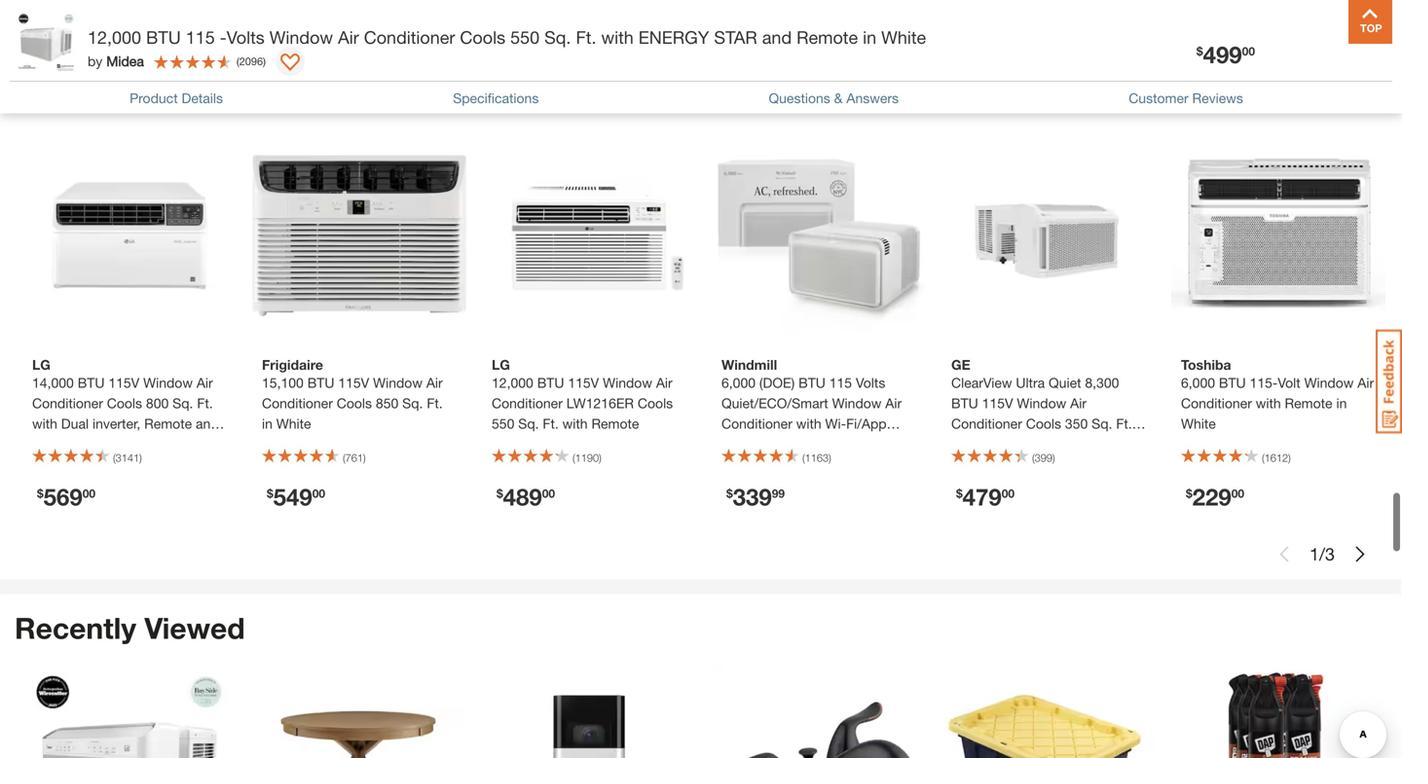Task type: vqa. For each thing, say whether or not it's contained in the screenshot.
Constructor 4 in. Centerset Double Handle Bathroom Faucet in Bronze Image
yes



Task type: locate. For each thing, give the bounding box(es) containing it.
2 6,000 from the left
[[1182, 375, 1216, 391]]

windmill 6,000 (doe) btu 115 volts quiet/eco/smart window air conditioner with wi-fi/app remote and easy install no pre-assembly
[[722, 357, 902, 473]]

ft. right 800
[[197, 396, 213, 412]]

white down toshiba
[[1182, 416, 1216, 432]]

lg inside lg 14,000 btu 115v window air conditioner cools 800 sq. ft. with dual inverter, remote and wi-fi in white
[[32, 357, 51, 373]]

0 vertical spatial volts
[[227, 27, 265, 48]]

115v down clearview
[[982, 396, 1014, 412]]

-
[[220, 27, 227, 48]]

white down inverter,
[[82, 437, 117, 453]]

ft. up $ 489 00
[[543, 416, 559, 432]]

$ for 479
[[957, 487, 963, 501]]

0 vertical spatial 115
[[186, 27, 215, 48]]

) for 229
[[1289, 452, 1291, 465]]

white down the ultra
[[1002, 437, 1037, 453]]

remote inside toshiba 6,000 btu 115-volt window air conditioner with remote in white
[[1285, 396, 1333, 412]]

0 horizontal spatial 115
[[186, 27, 215, 48]]

$
[[1197, 44, 1204, 58], [37, 487, 44, 501], [267, 487, 273, 501], [497, 487, 503, 501], [727, 487, 733, 501], [957, 487, 963, 501], [1186, 487, 1193, 501]]

wi- inside windmill 6,000 (doe) btu 115 volts quiet/eco/smart window air conditioner with wi-fi/app remote and easy install no pre-assembly
[[826, 416, 847, 432]]

energy
[[639, 27, 710, 48]]

cools up specifications
[[460, 27, 506, 48]]

answers
[[847, 90, 899, 106]]

window up fi/app
[[832, 396, 882, 412]]

window inside windmill 6,000 (doe) btu 115 volts quiet/eco/smart window air conditioner with wi-fi/app remote and easy install no pre-assembly
[[832, 396, 882, 412]]

remote up pre-
[[722, 437, 770, 453]]

0 vertical spatial quiet
[[1049, 375, 1082, 391]]

1 vertical spatial wi-
[[32, 437, 53, 453]]

viewed
[[245, 78, 346, 112], [144, 611, 245, 646]]

questions & answers button
[[769, 88, 899, 108], [769, 88, 899, 108]]

( 1612 )
[[1262, 452, 1291, 465]]

115v inside frigidaire 15,100 btu 115v window air conditioner cools 850 sq. ft. in white
[[338, 375, 369, 391]]

) for 569
[[139, 452, 142, 465]]

cools left 350
[[1026, 416, 1062, 432]]

air
[[338, 27, 359, 48], [197, 375, 213, 391], [426, 375, 443, 391], [656, 375, 673, 391], [1358, 375, 1375, 391], [886, 396, 902, 412], [1071, 396, 1087, 412]]

0 horizontal spatial volts
[[227, 27, 265, 48]]

$ inside '$ 499 00'
[[1197, 44, 1204, 58]]

by midea
[[88, 53, 144, 69]]

quiet up 479
[[952, 437, 984, 453]]

white down 15,100
[[276, 416, 311, 432]]

white
[[882, 27, 927, 48], [276, 416, 311, 432], [1182, 416, 1216, 432], [82, 437, 117, 453], [1002, 437, 1037, 453]]

conditioner inside toshiba 6,000 btu 115-volt window air conditioner with remote in white
[[1182, 396, 1253, 412]]

1
[[1310, 544, 1320, 565]]

1 horizontal spatial lg
[[492, 357, 510, 373]]

with
[[601, 27, 634, 48], [1256, 396, 1282, 412], [32, 416, 57, 432], [563, 416, 588, 432], [797, 416, 822, 432]]

115v inside lg 12,000 btu 115v window air conditioner lw1216er cools 550 sq. ft. with remote
[[568, 375, 599, 391]]

in right "fi"
[[68, 437, 78, 453]]

toshiba 6,000 btu 115-volt window air conditioner with remote in white
[[1182, 357, 1375, 432]]

btu inside lg 14,000 btu 115v window air conditioner cools 800 sq. ft. with dual inverter, remote and wi-fi in white
[[78, 375, 105, 391]]

115v for 489
[[568, 375, 599, 391]]

$ for 499
[[1197, 44, 1204, 58]]

quiet right the ultra
[[1049, 375, 1082, 391]]

ft. inside lg 14,000 btu 115v window air conditioner cools 800 sq. ft. with dual inverter, remote and wi-fi in white
[[197, 396, 213, 412]]

14,000
[[32, 375, 74, 391]]

$ inside $ 569 00
[[37, 487, 44, 501]]

and inside lg 14,000 btu 115v window air conditioner cools 800 sq. ft. with dual inverter, remote and wi-fi in white
[[196, 416, 219, 432]]

by
[[88, 53, 103, 69]]

( 399 )
[[1033, 452, 1056, 465]]

window right volt
[[1305, 375, 1354, 391]]

12,000
[[88, 27, 141, 48], [492, 375, 534, 391]]

115v inside lg 14,000 btu 115v window air conditioner cools 800 sq. ft. with dual inverter, remote and wi-fi in white
[[108, 375, 140, 391]]

with up "fi"
[[32, 416, 57, 432]]

lw1216er
[[567, 396, 634, 412]]

1 lg from the left
[[32, 357, 51, 373]]

6,000 for 339
[[722, 375, 756, 391]]

cools right lw1216er
[[638, 396, 673, 412]]

1 6,000 from the left
[[722, 375, 756, 391]]

ft.
[[576, 27, 597, 48], [197, 396, 213, 412], [427, 396, 443, 412], [543, 416, 559, 432], [1117, 416, 1133, 432]]

cools inside lg 12,000 btu 115v window air conditioner lw1216er cools 550 sq. ft. with remote
[[638, 396, 673, 412]]

1 horizontal spatial volts
[[856, 375, 886, 391]]

display image
[[281, 54, 300, 73]]

window down the ultra
[[1017, 396, 1067, 412]]

remote down volt
[[1285, 396, 1333, 412]]

12,000 btu 115 -volts window air conditioner cools 550 sq. ft. with energy star and remote in white image
[[22, 663, 237, 759]]

quiet
[[1049, 375, 1082, 391], [952, 437, 984, 453]]

0 horizontal spatial quiet
[[952, 437, 984, 453]]

115 inside windmill 6,000 (doe) btu 115 volts quiet/eco/smart window air conditioner with wi-fi/app remote and easy install no pre-assembly
[[830, 375, 852, 391]]

550 for lw1216er
[[492, 416, 515, 432]]

wi- up install
[[826, 416, 847, 432]]

with left energy
[[601, 27, 634, 48]]

remote inside lg 14,000 btu 115v window air conditioner cools 800 sq. ft. with dual inverter, remote and wi-fi in white
[[144, 416, 192, 432]]

conditioner inside lg 14,000 btu 115v window air conditioner cools 800 sq. ft. with dual inverter, remote and wi-fi in white
[[32, 396, 103, 412]]

115
[[186, 27, 215, 48], [830, 375, 852, 391]]

115v up lw1216er
[[568, 375, 599, 391]]

remote down 800
[[144, 416, 192, 432]]

00 for 229
[[1232, 487, 1245, 501]]

0 horizontal spatial 12,000
[[88, 27, 141, 48]]

specifications
[[453, 90, 539, 106]]

27 gal. tough storage tote in black with yellow lid image
[[942, 663, 1156, 759]]

00 for 499
[[1243, 44, 1256, 58]]

( for 229
[[1262, 452, 1265, 465]]

window inside frigidaire 15,100 btu 115v window air conditioner cools 850 sq. ft. in white
[[373, 375, 423, 391]]

00
[[1243, 44, 1256, 58], [83, 487, 96, 501], [312, 487, 325, 501], [542, 487, 555, 501], [1002, 487, 1015, 501], [1232, 487, 1245, 501]]

( for 569
[[113, 452, 116, 465]]

btu inside ge clearview ultra quiet 8,300 btu 115v window air conditioner cools 350 sq. ft. quiet in white
[[952, 396, 979, 412]]

6,000 down toshiba
[[1182, 375, 1216, 391]]

$ for 489
[[497, 487, 503, 501]]

window
[[270, 27, 333, 48], [143, 375, 193, 391], [373, 375, 423, 391], [603, 375, 653, 391], [1305, 375, 1354, 391], [832, 396, 882, 412], [1017, 396, 1067, 412]]

1 vertical spatial 550
[[492, 416, 515, 432]]

feedback link image
[[1376, 329, 1403, 434]]

$ 339 99
[[727, 483, 785, 511]]

6,000 for 229
[[1182, 375, 1216, 391]]

0 vertical spatial 12,000
[[88, 27, 141, 48]]

top button
[[1349, 0, 1393, 44]]

00 inside $ 549 00
[[312, 487, 325, 501]]

$ inside $ 489 00
[[497, 487, 503, 501]]

115v for 549
[[338, 375, 369, 391]]

window up 800
[[143, 375, 193, 391]]

2 lg from the left
[[492, 357, 510, 373]]

(
[[237, 55, 239, 67], [113, 452, 116, 465], [343, 452, 345, 465], [573, 452, 575, 465], [803, 452, 805, 465], [1033, 452, 1035, 465], [1262, 452, 1265, 465]]

window up lw1216er
[[603, 375, 653, 391]]

volts up fi/app
[[856, 375, 886, 391]]

00 inside '$ 499 00'
[[1243, 44, 1256, 58]]

assembly
[[748, 457, 807, 473]]

1 horizontal spatial wi-
[[826, 416, 847, 432]]

550 inside lg 12,000 btu 115v window air conditioner lw1216er cools 550 sq. ft. with remote
[[492, 416, 515, 432]]

frigidaire 15,100 btu 115v window air conditioner cools 850 sq. ft. in white
[[262, 357, 443, 432]]

in
[[863, 27, 877, 48], [1337, 396, 1348, 412], [262, 416, 273, 432], [68, 437, 78, 453], [988, 437, 999, 453]]

window inside toshiba 6,000 btu 115-volt window air conditioner with remote in white
[[1305, 375, 1354, 391]]

midea
[[106, 53, 144, 69]]

115v
[[108, 375, 140, 391], [338, 375, 369, 391], [568, 375, 599, 391], [982, 396, 1014, 412]]

specifications button
[[453, 88, 539, 108], [453, 88, 539, 108]]

00 for 549
[[312, 487, 325, 501]]

00 inside the $ 229 00
[[1232, 487, 1245, 501]]

( 1190 )
[[573, 452, 602, 465]]

customer
[[1129, 90, 1189, 106]]

$ inside $ 549 00
[[267, 487, 273, 501]]

115 left the -
[[186, 27, 215, 48]]

0 vertical spatial and
[[762, 27, 792, 48]]

15,100
[[262, 375, 304, 391]]

6,000 inside toshiba 6,000 btu 115-volt window air conditioner with remote in white
[[1182, 375, 1216, 391]]

white inside lg 14,000 btu 115v window air conditioner cools 800 sq. ft. with dual inverter, remote and wi-fi in white
[[82, 437, 117, 453]]

115v up inverter,
[[108, 375, 140, 391]]

conditioner inside ge clearview ultra quiet 8,300 btu 115v window air conditioner cools 350 sq. ft. quiet in white
[[952, 416, 1023, 432]]

product details button
[[130, 88, 223, 108], [130, 88, 223, 108]]

sq.
[[545, 27, 571, 48], [173, 396, 193, 412], [402, 396, 423, 412], [518, 416, 539, 432], [1092, 416, 1113, 432]]

remote down lw1216er
[[592, 416, 639, 432]]

in left feedback link image
[[1337, 396, 1348, 412]]

1 horizontal spatial 6,000
[[1182, 375, 1216, 391]]

0 horizontal spatial 6,000
[[722, 375, 756, 391]]

399
[[1035, 452, 1053, 465]]

6,000 down windmill
[[722, 375, 756, 391]]

with up easy
[[797, 416, 822, 432]]

99
[[772, 487, 785, 501]]

6,000 inside windmill 6,000 (doe) btu 115 volts quiet/eco/smart window air conditioner with wi-fi/app remote and easy install no pre-assembly
[[722, 375, 756, 391]]

1 vertical spatial 12,000
[[492, 375, 534, 391]]

white inside frigidaire 15,100 btu 115v window air conditioner cools 850 sq. ft. in white
[[276, 416, 311, 432]]

in inside toshiba 6,000 btu 115-volt window air conditioner with remote in white
[[1337, 396, 1348, 412]]

115 up fi/app
[[830, 375, 852, 391]]

0 horizontal spatial wi-
[[32, 437, 53, 453]]

cools up inverter,
[[107, 396, 142, 412]]

$ inside $ 339 99
[[727, 487, 733, 501]]

air inside toshiba 6,000 btu 115-volt window air conditioner with remote in white
[[1358, 375, 1375, 391]]

lg 14,000 btu 115v window air conditioner cools 800 sq. ft. with dual inverter, remote and wi-fi in white
[[32, 357, 219, 453]]

and
[[762, 27, 792, 48], [196, 416, 219, 432], [773, 437, 796, 453]]

window inside lg 12,000 btu 115v window air conditioner lw1216er cools 550 sq. ft. with remote
[[603, 375, 653, 391]]

1 horizontal spatial 12,000
[[492, 375, 534, 391]]

550 up the 489
[[492, 416, 515, 432]]

761
[[345, 452, 363, 465]]

wi- up 569
[[32, 437, 53, 453]]

with inside lg 12,000 btu 115v window air conditioner lw1216er cools 550 sq. ft. with remote
[[563, 416, 588, 432]]

1 horizontal spatial 115
[[830, 375, 852, 391]]

00 inside $ 569 00
[[83, 487, 96, 501]]

0 vertical spatial 550
[[510, 27, 540, 48]]

lg
[[32, 357, 51, 373], [492, 357, 510, 373]]

this is the first slide image
[[1277, 547, 1293, 563]]

volts up 2096
[[227, 27, 265, 48]]

air inside lg 12,000 btu 115v window air conditioner lw1216er cools 550 sq. ft. with remote
[[656, 375, 673, 391]]

850
[[376, 396, 399, 412]]

product
[[130, 90, 178, 106]]

ft. down 8,300
[[1117, 416, 1133, 432]]

conditioner
[[364, 27, 455, 48], [32, 396, 103, 412], [262, 396, 333, 412], [492, 396, 563, 412], [1182, 396, 1253, 412], [722, 416, 793, 432], [952, 416, 1023, 432]]

conditioner inside windmill 6,000 (doe) btu 115 volts quiet/eco/smart window air conditioner with wi-fi/app remote and easy install no pre-assembly
[[722, 416, 793, 432]]

recently viewed
[[15, 611, 245, 646]]

btu
[[146, 27, 181, 48], [78, 375, 105, 391], [308, 375, 335, 391], [537, 375, 564, 391], [799, 375, 826, 391], [1219, 375, 1247, 391], [952, 396, 979, 412]]

1 horizontal spatial quiet
[[1049, 375, 1082, 391]]

with down 115-
[[1256, 396, 1282, 412]]

6,000
[[722, 375, 756, 391], [1182, 375, 1216, 391]]

115v inside ge clearview ultra quiet 8,300 btu 115v window air conditioner cools 350 sq. ft. quiet in white
[[982, 396, 1014, 412]]

dual
[[61, 416, 89, 432]]

volts
[[227, 27, 265, 48], [856, 375, 886, 391]]

lg inside lg 12,000 btu 115v window air conditioner lw1216er cools 550 sq. ft. with remote
[[492, 357, 510, 373]]

cools inside ge clearview ultra quiet 8,300 btu 115v window air conditioner cools 350 sq. ft. quiet in white
[[1026, 416, 1062, 432]]

00 inside $ 489 00
[[542, 487, 555, 501]]

14,000 btu 115v window air conditioner cools 800 sq. ft. with dual inverter, remote and wi-fi in white image
[[22, 129, 237, 343]]

cools
[[460, 27, 506, 48], [107, 396, 142, 412], [337, 396, 372, 412], [638, 396, 673, 412], [1026, 416, 1062, 432]]

with down lw1216er
[[563, 416, 588, 432]]

in inside lg 14,000 btu 115v window air conditioner cools 800 sq. ft. with dual inverter, remote and wi-fi in white
[[68, 437, 78, 453]]

window up '850'
[[373, 375, 423, 391]]

cools left '850'
[[337, 396, 372, 412]]

00 inside $ 479 00
[[1002, 487, 1015, 501]]

12,000 btu 115v window air conditioner lw1216er cools 550 sq. ft. with remote image
[[482, 129, 696, 343]]

ft. inside ge clearview ultra quiet 8,300 btu 115v window air conditioner cools 350 sq. ft. quiet in white
[[1117, 416, 1133, 432]]

in left ( 399 )
[[988, 437, 999, 453]]

12,000 inside lg 12,000 btu 115v window air conditioner lw1216er cools 550 sq. ft. with remote
[[492, 375, 534, 391]]

star
[[714, 27, 758, 48]]

569
[[44, 483, 83, 511]]

800
[[146, 396, 169, 412]]

remote
[[797, 27, 858, 48], [1285, 396, 1333, 412], [144, 416, 192, 432], [592, 416, 639, 432], [722, 437, 770, 453]]

$ inside $ 479 00
[[957, 487, 963, 501]]

in down 15,100
[[262, 416, 273, 432]]

2 vertical spatial and
[[773, 437, 796, 453]]

$ inside the $ 229 00
[[1186, 487, 1193, 501]]

1 vertical spatial 115
[[830, 375, 852, 391]]

115v for 569
[[108, 375, 140, 391]]

ft. right '850'
[[427, 396, 443, 412]]

1 vertical spatial volts
[[856, 375, 886, 391]]

in inside frigidaire 15,100 btu 115v window air conditioner cools 850 sq. ft. in white
[[262, 416, 273, 432]]

( for 339
[[803, 452, 805, 465]]

)
[[263, 55, 266, 67], [139, 452, 142, 465], [363, 452, 366, 465], [599, 452, 602, 465], [829, 452, 832, 465], [1053, 452, 1056, 465], [1289, 452, 1291, 465]]

constructor 4 in. centerset double handle bathroom faucet in bronze image
[[712, 663, 926, 759]]

8,300
[[1086, 375, 1120, 391]]

( 761 )
[[343, 452, 366, 465]]

1 vertical spatial and
[[196, 416, 219, 432]]

1 vertical spatial viewed
[[144, 611, 245, 646]]

and inside windmill 6,000 (doe) btu 115 volts quiet/eco/smart window air conditioner with wi-fi/app remote and easy install no pre-assembly
[[773, 437, 796, 453]]

$ for 569
[[37, 487, 44, 501]]

0 vertical spatial wi-
[[826, 416, 847, 432]]

sq. inside lg 12,000 btu 115v window air conditioner lw1216er cools 550 sq. ft. with remote
[[518, 416, 539, 432]]

air inside lg 14,000 btu 115v window air conditioner cools 800 sq. ft. with dual inverter, remote and wi-fi in white
[[197, 375, 213, 391]]

0 horizontal spatial lg
[[32, 357, 51, 373]]

115v right 15,100
[[338, 375, 369, 391]]

btu inside windmill 6,000 (doe) btu 115 volts quiet/eco/smart window air conditioner with wi-fi/app remote and easy install no pre-assembly
[[799, 375, 826, 391]]

$ for 229
[[1186, 487, 1193, 501]]

volt
[[1278, 375, 1301, 391]]

inverter,
[[93, 416, 140, 432]]

550 up specifications
[[510, 27, 540, 48]]



Task type: describe. For each thing, give the bounding box(es) containing it.
499
[[1204, 40, 1243, 68]]

reviews
[[1193, 90, 1244, 106]]

btu inside toshiba 6,000 btu 115-volt window air conditioner with remote in white
[[1219, 375, 1247, 391]]

479
[[963, 483, 1002, 511]]

quiet/eco/smart
[[722, 396, 829, 412]]

1612
[[1265, 452, 1289, 465]]

$ 489 00
[[497, 483, 555, 511]]

1 / 3
[[1310, 544, 1335, 565]]

489
[[503, 483, 542, 511]]

$ 499 00
[[1197, 40, 1256, 68]]

in inside ge clearview ultra quiet 8,300 btu 115v window air conditioner cools 350 sq. ft. quiet in white
[[988, 437, 999, 453]]

350
[[1066, 416, 1088, 432]]

ge
[[952, 357, 971, 373]]

cools inside lg 14,000 btu 115v window air conditioner cools 800 sq. ft. with dual inverter, remote and wi-fi in white
[[107, 396, 142, 412]]

( 1163 )
[[803, 452, 832, 465]]

remote inside windmill 6,000 (doe) btu 115 volts quiet/eco/smart window air conditioner with wi-fi/app remote and easy install no pre-assembly
[[722, 437, 770, 453]]

aberwood patina oak finish wood round dining table for 4 (54 in. l x 30 in. h) image
[[252, 663, 467, 759]]

no
[[873, 437, 890, 453]]

$ for 549
[[267, 487, 273, 501]]

( for 549
[[343, 452, 345, 465]]

with inside toshiba 6,000 btu 115-volt window air conditioner with remote in white
[[1256, 396, 1282, 412]]

3
[[1326, 544, 1335, 565]]

pre-
[[722, 457, 748, 473]]

volts inside windmill 6,000 (doe) btu 115 volts quiet/eco/smart window air conditioner with wi-fi/app remote and easy install no pre-assembly
[[856, 375, 886, 391]]

3141
[[116, 452, 139, 465]]

1190
[[575, 452, 599, 465]]

wi- inside lg 14,000 btu 115v window air conditioner cools 800 sq. ft. with dual inverter, remote and wi-fi in white
[[32, 437, 53, 453]]

easy
[[800, 437, 829, 453]]

$ 479 00
[[957, 483, 1015, 511]]

conditioner inside frigidaire 15,100 btu 115v window air conditioner cools 850 sq. ft. in white
[[262, 396, 333, 412]]

cools inside frigidaire 15,100 btu 115v window air conditioner cools 850 sq. ft. in white
[[337, 396, 372, 412]]

air inside frigidaire 15,100 btu 115v window air conditioner cools 850 sq. ft. in white
[[426, 375, 443, 391]]

install
[[833, 437, 869, 453]]

ft. left energy
[[576, 27, 597, 48]]

also
[[176, 78, 237, 112]]

product image image
[[15, 10, 78, 73]]

product details
[[130, 90, 223, 106]]

lg for 569
[[32, 357, 51, 373]]

next slide image
[[1353, 547, 1369, 563]]

frigidaire
[[262, 357, 323, 373]]

fi
[[53, 437, 64, 453]]

$ 569 00
[[37, 483, 96, 511]]

and for star
[[762, 27, 792, 48]]

white inside toshiba 6,000 btu 115-volt window air conditioner with remote in white
[[1182, 416, 1216, 432]]

229
[[1193, 483, 1232, 511]]

1 vertical spatial quiet
[[952, 437, 984, 453]]

) for 339
[[829, 452, 832, 465]]

fi/app
[[847, 416, 887, 432]]

ft. inside lg 12,000 btu 115v window air conditioner lw1216er cools 550 sq. ft. with remote
[[543, 416, 559, 432]]

clearview ultra quiet 8,300 btu 115v window air conditioner cools 350 sq. ft. quiet in white image
[[942, 129, 1156, 343]]

00 for 489
[[542, 487, 555, 501]]

lg 12,000 btu 115v window air conditioner lw1216er cools 550 sq. ft. with remote
[[492, 357, 673, 432]]

12,000 btu 115 -volts window air conditioner cools 550 sq. ft. with energy star and remote in white
[[88, 27, 927, 48]]

1163
[[805, 452, 829, 465]]

spray texture 25 oz. orange peel water based 2-in-1 wall and ceiling white texture spray with aim tech nozzle (6-pack) image
[[1172, 663, 1386, 759]]

recently
[[15, 611, 136, 646]]

lg for 489
[[492, 357, 510, 373]]

) for 489
[[599, 452, 602, 465]]

ft. inside frigidaire 15,100 btu 115v window air conditioner cools 850 sq. ft. in white
[[427, 396, 443, 412]]

(doe)
[[760, 375, 795, 391]]

remote inside lg 12,000 btu 115v window air conditioner lw1216er cools 550 sq. ft. with remote
[[592, 416, 639, 432]]

air inside windmill 6,000 (doe) btu 115 volts quiet/eco/smart window air conditioner with wi-fi/app remote and easy install no pre-assembly
[[886, 396, 902, 412]]

windmill
[[722, 357, 778, 373]]

15,100 btu 115v window air conditioner cools 850 sq. ft. in white image
[[252, 129, 467, 343]]

sq. inside frigidaire 15,100 btu 115v window air conditioner cools 850 sq. ft. in white
[[402, 396, 423, 412]]

with inside lg 14,000 btu 115v window air conditioner cools 800 sq. ft. with dual inverter, remote and wi-fi in white
[[32, 416, 57, 432]]

white up answers
[[882, 27, 927, 48]]

549
[[273, 483, 312, 511]]

air inside ge clearview ultra quiet 8,300 btu 115v window air conditioner cools 350 sq. ft. quiet in white
[[1071, 396, 1087, 412]]

) for 479
[[1053, 452, 1056, 465]]

$ 229 00
[[1186, 483, 1245, 511]]

$ 549 00
[[267, 483, 325, 511]]

ge clearview ultra quiet 8,300 btu 115v window air conditioner cools 350 sq. ft. quiet in white
[[952, 357, 1133, 453]]

clearview
[[952, 375, 1013, 391]]

339
[[733, 483, 772, 511]]

questions & answers
[[769, 90, 899, 106]]

window inside lg 14,000 btu 115v window air conditioner cools 800 sq. ft. with dual inverter, remote and wi-fi in white
[[143, 375, 193, 391]]

6,000 (doe) btu 115 volts quiet/eco/smart window air conditioner with wi-fi/app remote and easy install no pre-assembly image
[[712, 129, 926, 343]]

in up answers
[[863, 27, 877, 48]]

( for 489
[[573, 452, 575, 465]]

remote up questions & answers
[[797, 27, 858, 48]]

with inside windmill 6,000 (doe) btu 115 volts quiet/eco/smart window air conditioner with wi-fi/app remote and easy install no pre-assembly
[[797, 416, 822, 432]]

video doorbell - smart wireless wifi doorbell camera with built-in battery, 2-way talk, night vision, satin nickel image
[[482, 663, 696, 759]]

conditioner inside lg 12,000 btu 115v window air conditioner lw1216er cools 550 sq. ft. with remote
[[492, 396, 563, 412]]

00 for 569
[[83, 487, 96, 501]]

( 2096 )
[[237, 55, 266, 67]]

( 3141 )
[[113, 452, 142, 465]]

( for 479
[[1033, 452, 1035, 465]]

/
[[1320, 544, 1326, 565]]

btu inside frigidaire 15,100 btu 115v window air conditioner cools 850 sq. ft. in white
[[308, 375, 335, 391]]

window inside ge clearview ultra quiet 8,300 btu 115v window air conditioner cools 350 sq. ft. quiet in white
[[1017, 396, 1067, 412]]

) for 549
[[363, 452, 366, 465]]

toshiba
[[1182, 357, 1232, 373]]

ultra
[[1016, 375, 1045, 391]]

6,000 btu 115-volt window air conditioner with remote in white image
[[1172, 129, 1386, 343]]

550 for conditioner
[[510, 27, 540, 48]]

customer reviews
[[1129, 90, 1244, 106]]

and for remote
[[196, 416, 219, 432]]

&
[[834, 90, 843, 106]]

customers also viewed
[[15, 78, 346, 112]]

window up display icon
[[270, 27, 333, 48]]

00 for 479
[[1002, 487, 1015, 501]]

questions
[[769, 90, 831, 106]]

white inside ge clearview ultra quiet 8,300 btu 115v window air conditioner cools 350 sq. ft. quiet in white
[[1002, 437, 1037, 453]]

$ for 339
[[727, 487, 733, 501]]

details
[[182, 90, 223, 106]]

btu inside lg 12,000 btu 115v window air conditioner lw1216er cools 550 sq. ft. with remote
[[537, 375, 564, 391]]

0 vertical spatial viewed
[[245, 78, 346, 112]]

115-
[[1250, 375, 1278, 391]]

customers
[[15, 78, 168, 112]]

sq. inside lg 14,000 btu 115v window air conditioner cools 800 sq. ft. with dual inverter, remote and wi-fi in white
[[173, 396, 193, 412]]

sq. inside ge clearview ultra quiet 8,300 btu 115v window air conditioner cools 350 sq. ft. quiet in white
[[1092, 416, 1113, 432]]

2096
[[239, 55, 263, 67]]



